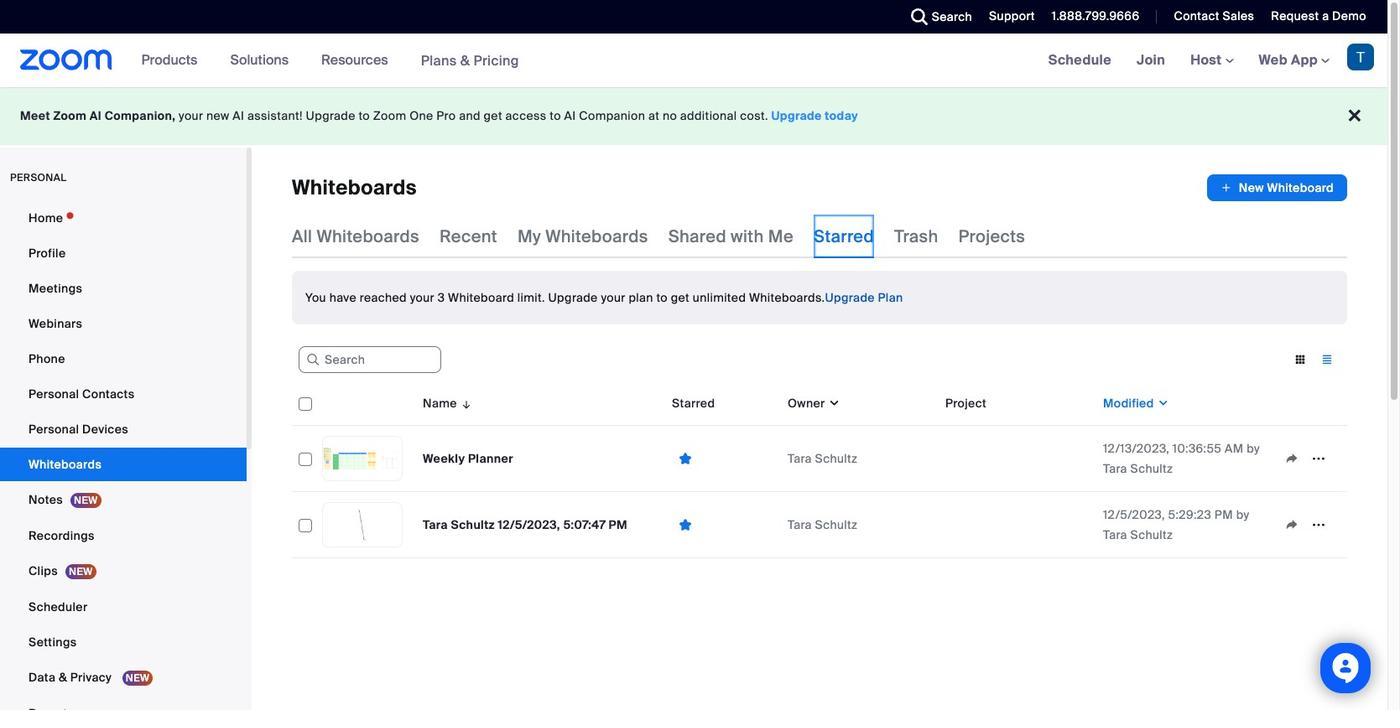 Task type: describe. For each thing, give the bounding box(es) containing it.
scheduler
[[29, 600, 88, 615]]

limit.
[[518, 290, 545, 305]]

3
[[438, 290, 445, 305]]

by for 12/5/2023, 5:29:23 pm by tara schultz
[[1237, 508, 1250, 523]]

plan
[[878, 290, 903, 305]]

list mode, selected image
[[1314, 352, 1341, 368]]

me
[[768, 226, 794, 248]]

you have reached your 3 whiteboard limit. upgrade your plan to get unlimited whiteboards. upgrade plan
[[305, 290, 903, 305]]

upgrade today link
[[772, 108, 858, 123]]

all whiteboards
[[292, 226, 420, 248]]

my whiteboards
[[518, 226, 648, 248]]

starred inside tabs of all whiteboard page tab list
[[814, 226, 874, 248]]

meetings
[[29, 281, 82, 296]]

projects
[[959, 226, 1026, 248]]

privacy
[[70, 670, 112, 686]]

search button
[[898, 0, 977, 34]]

schedule link
[[1036, 34, 1124, 87]]

1 zoom from the left
[[53, 108, 87, 123]]

solutions
[[230, 51, 289, 69]]

plan
[[629, 290, 653, 305]]

2 ai from the left
[[233, 108, 244, 123]]

contact sales
[[1174, 8, 1255, 23]]

contacts
[[82, 387, 135, 402]]

5:29:23
[[1169, 508, 1212, 523]]

reached
[[360, 290, 407, 305]]

upgrade right cost. at the right of the page
[[772, 108, 822, 123]]

contact
[[1174, 8, 1220, 23]]

additional
[[680, 108, 737, 123]]

you
[[305, 290, 326, 305]]

recent
[[440, 226, 498, 248]]

settings
[[29, 635, 77, 650]]

pro
[[437, 108, 456, 123]]

tara inside the 12/5/2023, 5:29:23 pm by tara schultz
[[1103, 528, 1128, 543]]

application containing name
[[292, 382, 1360, 571]]

cost.
[[740, 108, 768, 123]]

meetings link
[[0, 272, 247, 305]]

recordings
[[29, 529, 95, 544]]

grid mode, not selected image
[[1287, 352, 1314, 368]]

thumbnail of tara schultz 12/5/2023, 5:07:47 pm image
[[323, 503, 402, 547]]

shared
[[669, 226, 727, 248]]

have
[[329, 290, 357, 305]]

webinars
[[29, 316, 82, 331]]

no
[[663, 108, 677, 123]]

personal menu menu
[[0, 201, 247, 711]]

modified button
[[1103, 395, 1170, 412]]

share image
[[1279, 451, 1306, 467]]

1 vertical spatial starred
[[672, 396, 715, 411]]

12/5/2023, 5:29:23 pm by tara schultz
[[1103, 508, 1250, 543]]

personal contacts
[[29, 387, 135, 402]]

personal
[[10, 171, 67, 185]]

clips link
[[0, 555, 247, 589]]

host
[[1191, 51, 1226, 69]]

2 horizontal spatial to
[[657, 290, 668, 305]]

phone
[[29, 352, 65, 367]]

host button
[[1191, 51, 1234, 69]]

all
[[292, 226, 312, 248]]

one
[[410, 108, 434, 123]]

& for pricing
[[460, 52, 470, 69]]

recordings link
[[0, 519, 247, 553]]

resources
[[321, 51, 388, 69]]

products
[[141, 51, 198, 69]]

tara schultz for tara schultz 12/5/2023, 5:07:47 pm
[[788, 518, 858, 533]]

whiteboard inside button
[[1268, 180, 1334, 196]]

personal contacts link
[[0, 378, 247, 411]]

whiteboards inside application
[[292, 175, 417, 201]]

down image for modified
[[1154, 395, 1170, 412]]

owner button
[[788, 395, 841, 412]]

notes
[[29, 493, 63, 508]]

3 ai from the left
[[564, 108, 576, 123]]

upgrade plan button
[[825, 284, 903, 311]]

12/5/2023, inside the 12/5/2023, 5:29:23 pm by tara schultz
[[1103, 508, 1165, 523]]

0 horizontal spatial 12/5/2023,
[[498, 518, 560, 533]]

companion
[[579, 108, 645, 123]]

products button
[[141, 34, 205, 87]]

arrow down image
[[457, 394, 473, 414]]

more options for tara schultz 12/5/2023, 5:07:47 pm image
[[1306, 518, 1333, 533]]

pricing
[[474, 52, 519, 69]]

5:07:47
[[563, 518, 606, 533]]

schedule
[[1049, 51, 1112, 69]]

down image for owner
[[825, 395, 841, 412]]

more options for weekly planner image
[[1306, 451, 1333, 467]]

web app
[[1259, 51, 1318, 69]]

by for 12/13/2023, 10:36:55 am by tara schultz
[[1247, 441, 1260, 456]]

join
[[1137, 51, 1166, 69]]

web
[[1259, 51, 1288, 69]]

Search text field
[[299, 347, 441, 374]]

scheduler link
[[0, 591, 247, 624]]

notes link
[[0, 483, 247, 518]]

1 horizontal spatial get
[[671, 290, 690, 305]]

personal devices
[[29, 422, 128, 437]]

new
[[1239, 180, 1264, 196]]

am
[[1225, 441, 1244, 456]]



Task type: locate. For each thing, give the bounding box(es) containing it.
access
[[506, 108, 547, 123]]

2 down image from the left
[[1154, 395, 1170, 412]]

1 vertical spatial &
[[59, 670, 67, 686]]

data & privacy link
[[0, 661, 247, 696]]

0 vertical spatial by
[[1247, 441, 1260, 456]]

cell
[[939, 426, 1097, 493], [939, 493, 1097, 559]]

request a demo link
[[1259, 0, 1388, 34], [1272, 8, 1367, 23]]

search
[[932, 9, 973, 24]]

pm right 5:07:47 in the left of the page
[[609, 518, 628, 533]]

1 tara schultz from the top
[[788, 451, 858, 467]]

0 vertical spatial starred
[[814, 226, 874, 248]]

starred up click to unstar the whiteboard weekly planner image
[[672, 396, 715, 411]]

1 horizontal spatial ai
[[233, 108, 244, 123]]

0 vertical spatial whiteboard
[[1268, 180, 1334, 196]]

1 horizontal spatial &
[[460, 52, 470, 69]]

support link
[[977, 0, 1040, 34], [989, 8, 1035, 23]]

your inside meet zoom ai companion, footer
[[179, 108, 203, 123]]

upgrade right limit. on the top left of the page
[[548, 290, 598, 305]]

demo
[[1333, 8, 1367, 23]]

cell for 12/5/2023,
[[939, 493, 1097, 559]]

1 vertical spatial get
[[671, 290, 690, 305]]

schultz
[[815, 451, 858, 467], [1131, 462, 1173, 477], [451, 518, 495, 533], [815, 518, 858, 533], [1131, 528, 1173, 543]]

shared with me
[[669, 226, 794, 248]]

zoom logo image
[[20, 50, 112, 70]]

& inside data & privacy link
[[59, 670, 67, 686]]

tabs of all whiteboard page tab list
[[292, 215, 1026, 258]]

cell for 12/13/2023,
[[939, 426, 1097, 493]]

banner containing products
[[0, 34, 1388, 88]]

your left '3'
[[410, 290, 435, 305]]

solutions button
[[230, 34, 296, 87]]

pm inside the 12/5/2023, 5:29:23 pm by tara schultz
[[1215, 508, 1233, 523]]

app
[[1291, 51, 1318, 69]]

click to unstar the whiteboard weekly planner image
[[672, 451, 699, 467]]

& for privacy
[[59, 670, 67, 686]]

assistant!
[[248, 108, 303, 123]]

1 vertical spatial personal
[[29, 422, 79, 437]]

profile picture image
[[1348, 44, 1374, 70]]

tara schultz for weekly planner
[[788, 451, 858, 467]]

1 horizontal spatial your
[[410, 290, 435, 305]]

get
[[484, 108, 503, 123], [671, 290, 690, 305]]

upgrade
[[306, 108, 356, 123], [772, 108, 822, 123], [548, 290, 598, 305], [825, 290, 875, 305]]

0 horizontal spatial to
[[359, 108, 370, 123]]

your left plan
[[601, 290, 626, 305]]

1 horizontal spatial zoom
[[373, 108, 407, 123]]

0 horizontal spatial zoom
[[53, 108, 87, 123]]

trash
[[895, 226, 939, 248]]

2 cell from the top
[[939, 493, 1097, 559]]

to right access
[[550, 108, 561, 123]]

with
[[731, 226, 764, 248]]

& inside the product information navigation
[[460, 52, 470, 69]]

new whiteboard button
[[1207, 175, 1348, 201]]

1 horizontal spatial whiteboard
[[1268, 180, 1334, 196]]

join link
[[1124, 34, 1178, 87]]

pm right 5:29:23 on the bottom of the page
[[1215, 508, 1233, 523]]

meet
[[20, 108, 50, 123]]

personal for personal contacts
[[29, 387, 79, 402]]

1 vertical spatial tara schultz
[[788, 518, 858, 533]]

by right am
[[1247, 441, 1260, 456]]

support
[[989, 8, 1035, 23]]

0 vertical spatial get
[[484, 108, 503, 123]]

tara schultz 12/5/2023, 5:07:47 pm
[[423, 518, 628, 533]]

meetings navigation
[[1036, 34, 1388, 88]]

personal down personal contacts
[[29, 422, 79, 437]]

profile
[[29, 246, 66, 261]]

& right plans
[[460, 52, 470, 69]]

1 cell from the top
[[939, 426, 1097, 493]]

personal devices link
[[0, 413, 247, 446]]

get left 'unlimited'
[[671, 290, 690, 305]]

ai left the companion,
[[90, 108, 102, 123]]

1.888.799.9666 button
[[1040, 0, 1144, 34], [1052, 8, 1140, 23]]

whiteboards inside personal menu menu
[[29, 457, 102, 472]]

1 horizontal spatial down image
[[1154, 395, 1170, 412]]

at
[[649, 108, 660, 123]]

ai right new
[[233, 108, 244, 123]]

pm
[[1215, 508, 1233, 523], [609, 518, 628, 533]]

0 horizontal spatial your
[[179, 108, 203, 123]]

2 tara schultz from the top
[[788, 518, 858, 533]]

schultz inside the 12/5/2023, 5:29:23 pm by tara schultz
[[1131, 528, 1173, 543]]

your
[[179, 108, 203, 123], [410, 290, 435, 305], [601, 290, 626, 305]]

profile link
[[0, 237, 247, 270]]

click to unstar the whiteboard tara schultz 12/5/2023, 5:07:47 pm image
[[672, 517, 699, 533]]

2 horizontal spatial ai
[[564, 108, 576, 123]]

application
[[292, 382, 1360, 571], [1279, 446, 1341, 472], [1279, 513, 1341, 538]]

plans & pricing link
[[421, 52, 519, 69], [421, 52, 519, 69]]

to
[[359, 108, 370, 123], [550, 108, 561, 123], [657, 290, 668, 305]]

whiteboard right new
[[1268, 180, 1334, 196]]

get inside meet zoom ai companion, footer
[[484, 108, 503, 123]]

new
[[206, 108, 230, 123]]

thumbnail of weekly planner image
[[323, 437, 402, 481]]

& right the data
[[59, 670, 67, 686]]

home
[[29, 211, 63, 226]]

share image
[[1279, 518, 1306, 533]]

1 personal from the top
[[29, 387, 79, 402]]

whiteboards up all whiteboards on the top left of page
[[292, 175, 417, 201]]

modified
[[1103, 396, 1154, 411]]

0 vertical spatial tara schultz
[[788, 451, 858, 467]]

whiteboards up you have reached your 3 whiteboard limit. upgrade your plan to get unlimited whiteboards. upgrade plan on the top of the page
[[546, 226, 648, 248]]

companion,
[[105, 108, 176, 123]]

0 horizontal spatial &
[[59, 670, 67, 686]]

12/5/2023,
[[1103, 508, 1165, 523], [498, 518, 560, 533]]

12/5/2023, left 5:29:23 on the bottom of the page
[[1103, 508, 1165, 523]]

whiteboards up reached
[[317, 226, 420, 248]]

1.888.799.9666
[[1052, 8, 1140, 23]]

by inside 12/13/2023, 10:36:55 am by tara schultz
[[1247, 441, 1260, 456]]

clips
[[29, 564, 58, 579]]

my
[[518, 226, 541, 248]]

whiteboard right '3'
[[448, 290, 514, 305]]

and
[[459, 108, 481, 123]]

0 horizontal spatial starred
[[672, 396, 715, 411]]

2 zoom from the left
[[373, 108, 407, 123]]

zoom left one
[[373, 108, 407, 123]]

application for 12/5/2023, 5:29:23 pm by tara schultz
[[1279, 513, 1341, 538]]

starred down whiteboards application
[[814, 226, 874, 248]]

name
[[423, 396, 457, 411]]

1 down image from the left
[[825, 395, 841, 412]]

request a demo
[[1272, 8, 1367, 23]]

schultz inside 12/13/2023, 10:36:55 am by tara schultz
[[1131, 462, 1173, 477]]

planner
[[468, 451, 513, 467]]

data & privacy
[[29, 670, 115, 686]]

get right and
[[484, 108, 503, 123]]

0 horizontal spatial ai
[[90, 108, 102, 123]]

plans & pricing
[[421, 52, 519, 69]]

resources button
[[321, 34, 396, 87]]

project
[[946, 396, 987, 411]]

0 horizontal spatial pm
[[609, 518, 628, 533]]

0 vertical spatial personal
[[29, 387, 79, 402]]

1 vertical spatial by
[[1237, 508, 1250, 523]]

0 horizontal spatial down image
[[825, 395, 841, 412]]

whiteboards link
[[0, 448, 247, 482]]

1 ai from the left
[[90, 108, 102, 123]]

webinars link
[[0, 307, 247, 341]]

personal down phone
[[29, 387, 79, 402]]

upgrade left plan
[[825, 290, 875, 305]]

plans
[[421, 52, 457, 69]]

1 vertical spatial whiteboard
[[448, 290, 514, 305]]

zoom
[[53, 108, 87, 123], [373, 108, 407, 123]]

personal for personal devices
[[29, 422, 79, 437]]

tara
[[788, 451, 812, 467], [1103, 462, 1128, 477], [423, 518, 448, 533], [788, 518, 812, 533], [1103, 528, 1128, 543]]

banner
[[0, 34, 1388, 88]]

sales
[[1223, 8, 1255, 23]]

1 horizontal spatial pm
[[1215, 508, 1233, 523]]

zoom right meet
[[53, 108, 87, 123]]

web app button
[[1259, 51, 1330, 69]]

tara inside 12/13/2023, 10:36:55 am by tara schultz
[[1103, 462, 1128, 477]]

weekly planner
[[423, 451, 513, 467]]

12/5/2023, left 5:07:47 in the left of the page
[[498, 518, 560, 533]]

0 horizontal spatial get
[[484, 108, 503, 123]]

data
[[29, 670, 56, 686]]

upgrade down the product information navigation
[[306, 108, 356, 123]]

whiteboards down personal devices
[[29, 457, 102, 472]]

add image
[[1221, 180, 1233, 196]]

meet zoom ai companion, footer
[[0, 87, 1388, 145]]

product information navigation
[[129, 34, 532, 88]]

application for 12/13/2023, 10:36:55 am by tara schultz
[[1279, 446, 1341, 472]]

10:36:55
[[1173, 441, 1222, 456]]

0 horizontal spatial whiteboard
[[448, 290, 514, 305]]

home link
[[0, 201, 247, 235]]

by left share image
[[1237, 508, 1250, 523]]

a
[[1323, 8, 1329, 23]]

0 vertical spatial &
[[460, 52, 470, 69]]

request
[[1272, 8, 1319, 23]]

by inside the 12/5/2023, 5:29:23 pm by tara schultz
[[1237, 508, 1250, 523]]

2 personal from the top
[[29, 422, 79, 437]]

personal
[[29, 387, 79, 402], [29, 422, 79, 437]]

down image
[[825, 395, 841, 412], [1154, 395, 1170, 412]]

1 horizontal spatial starred
[[814, 226, 874, 248]]

2 horizontal spatial your
[[601, 290, 626, 305]]

to down 'resources' dropdown button
[[359, 108, 370, 123]]

meet zoom ai companion, your new ai assistant! upgrade to zoom one pro and get access to ai companion at no additional cost. upgrade today
[[20, 108, 858, 123]]

1 horizontal spatial to
[[550, 108, 561, 123]]

whiteboards.
[[749, 290, 825, 305]]

12/13/2023,
[[1103, 441, 1170, 456]]

whiteboards application
[[292, 175, 1348, 201]]

new whiteboard
[[1239, 180, 1334, 196]]

your left new
[[179, 108, 203, 123]]

ai left companion
[[564, 108, 576, 123]]

weekly
[[423, 451, 465, 467]]

to right plan
[[657, 290, 668, 305]]

owner
[[788, 396, 825, 411]]

tara schultz
[[788, 451, 858, 467], [788, 518, 858, 533]]

1 horizontal spatial 12/5/2023,
[[1103, 508, 1165, 523]]

today
[[825, 108, 858, 123]]



Task type: vqa. For each thing, say whether or not it's contained in the screenshot.
Canvas associated with Learning Experience Canvas
no



